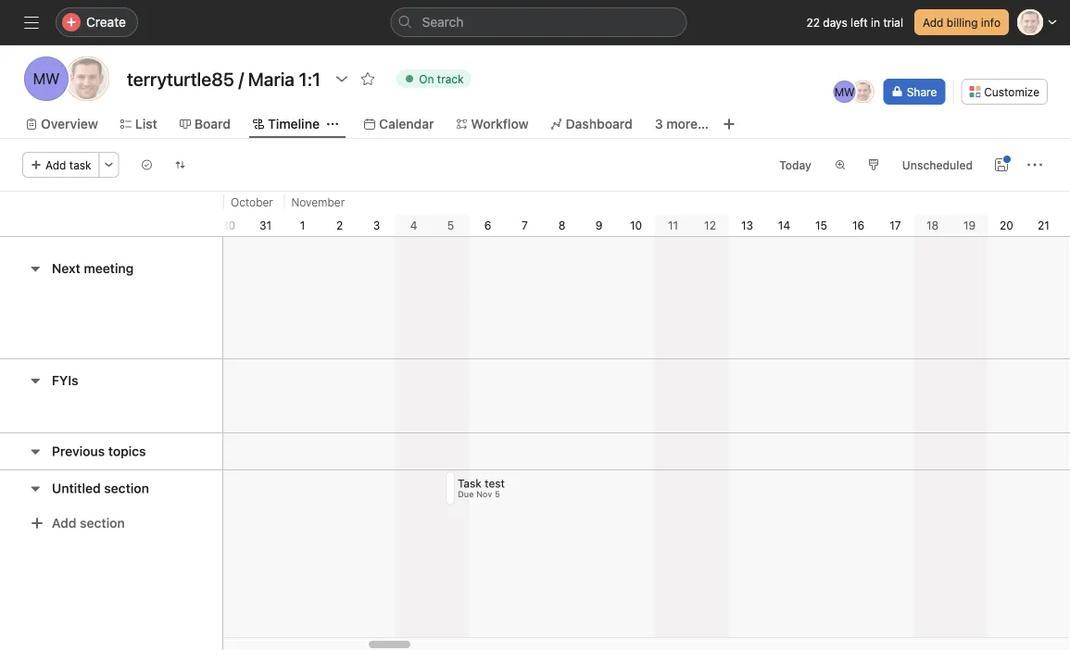 Task type: vqa. For each thing, say whether or not it's contained in the screenshot.
list box on the top of page
no



Task type: describe. For each thing, give the bounding box(es) containing it.
create button
[[56, 7, 138, 37]]

days
[[824, 16, 848, 29]]

list
[[135, 116, 157, 132]]

add for add billing info
[[923, 16, 944, 29]]

track
[[437, 72, 464, 85]]

task
[[69, 159, 91, 172]]

color: default image
[[869, 159, 880, 171]]

timeline
[[268, 116, 320, 132]]

search
[[422, 14, 464, 30]]

10
[[630, 219, 643, 232]]

dashboard
[[566, 116, 633, 132]]

november
[[292, 196, 345, 209]]

14
[[779, 219, 791, 232]]

19
[[964, 219, 976, 232]]

add for add task
[[45, 159, 66, 172]]

topics
[[108, 444, 146, 459]]

list link
[[120, 114, 157, 134]]

18
[[927, 219, 939, 232]]

today button
[[772, 152, 820, 178]]

create
[[86, 14, 126, 30]]

dashboard link
[[551, 114, 633, 134]]

fyis button
[[52, 364, 78, 398]]

3 more…
[[655, 116, 709, 132]]

22
[[807, 16, 821, 29]]

left
[[851, 16, 868, 29]]

more…
[[667, 116, 709, 132]]

9
[[596, 219, 603, 232]]

none image
[[175, 159, 186, 171]]

timeline link
[[253, 114, 320, 134]]

overview link
[[26, 114, 98, 134]]

add section button
[[22, 507, 132, 541]]

next meeting
[[52, 261, 134, 276]]

on
[[419, 72, 434, 85]]

share
[[907, 85, 938, 98]]

add section
[[52, 516, 125, 531]]

previous topics button
[[52, 435, 146, 469]]

meeting
[[84, 261, 134, 276]]

untitled
[[52, 481, 101, 496]]

30
[[222, 219, 236, 232]]

22 days left in trial
[[807, 16, 904, 29]]

1
[[300, 219, 305, 232]]

info
[[982, 16, 1001, 29]]

20
[[1000, 219, 1014, 232]]

tab actions image
[[327, 119, 338, 130]]

add tab image
[[722, 117, 737, 132]]

add to starred image
[[361, 71, 376, 86]]

october
[[231, 196, 273, 209]]

16
[[853, 219, 865, 232]]

board link
[[180, 114, 231, 134]]

customize
[[985, 85, 1040, 98]]

collapse task list for the section previous topics image
[[28, 445, 43, 459]]

add billing info button
[[915, 9, 1010, 35]]

nov
[[477, 490, 493, 500]]

save options image
[[995, 158, 1010, 172]]

section for untitled section
[[104, 481, 149, 496]]

1 horizontal spatial mw
[[835, 85, 856, 98]]

workflow link
[[457, 114, 529, 134]]

previous topics
[[52, 444, 146, 459]]

6
[[485, 219, 492, 232]]



Task type: locate. For each thing, give the bounding box(es) containing it.
workflow
[[471, 116, 529, 132]]

search list box
[[391, 7, 687, 37]]

collapse task list for the section fyis image
[[28, 374, 43, 388]]

incomplete tasks image
[[142, 159, 153, 171]]

search button
[[391, 7, 687, 37]]

collapse task list for the section next meeting image
[[28, 261, 43, 276]]

0 horizontal spatial 3
[[373, 219, 380, 232]]

0 horizontal spatial 5
[[448, 219, 455, 232]]

3
[[655, 116, 663, 132], [373, 219, 380, 232]]

1 vertical spatial section
[[80, 516, 125, 531]]

12
[[705, 219, 717, 232]]

next meeting button
[[52, 252, 134, 286]]

board
[[195, 116, 231, 132]]

4
[[410, 219, 418, 232]]

section inside button
[[80, 516, 125, 531]]

more actions image right save options image
[[1028, 158, 1043, 172]]

share button
[[884, 79, 946, 105]]

previous
[[52, 444, 105, 459]]

untitled section
[[52, 481, 149, 496]]

1 horizontal spatial 3
[[655, 116, 663, 132]]

untitled section button
[[52, 472, 149, 506]]

13
[[742, 219, 754, 232]]

8
[[559, 219, 566, 232]]

unscheduled button
[[895, 152, 982, 178]]

mw
[[33, 70, 60, 88], [835, 85, 856, 98]]

add inside "add billing info" button
[[923, 16, 944, 29]]

5
[[448, 219, 455, 232], [496, 490, 501, 500]]

3 for 3
[[373, 219, 380, 232]]

section
[[104, 481, 149, 496], [80, 516, 125, 531]]

17
[[890, 219, 902, 232]]

customize button
[[962, 79, 1049, 105]]

21
[[1039, 219, 1050, 232]]

fyis
[[52, 373, 78, 388]]

add left task
[[45, 159, 66, 172]]

add left billing
[[923, 16, 944, 29]]

on track button
[[389, 66, 480, 92]]

calendar
[[379, 116, 434, 132]]

in
[[872, 16, 881, 29]]

31
[[260, 219, 272, 232]]

mw up overview link
[[33, 70, 60, 88]]

today
[[780, 159, 812, 172]]

section down the "topics"
[[104, 481, 149, 496]]

3 left more…
[[655, 116, 663, 132]]

1 vertical spatial 3
[[373, 219, 380, 232]]

calendar link
[[364, 114, 434, 134]]

1 horizontal spatial tt
[[857, 85, 871, 98]]

trial
[[884, 16, 904, 29]]

2
[[336, 219, 343, 232]]

3 for 3 more…
[[655, 116, 663, 132]]

11
[[668, 219, 679, 232]]

2 vertical spatial add
[[52, 516, 76, 531]]

5 right nov
[[496, 490, 501, 500]]

show options image
[[335, 71, 350, 86]]

collapse task list for the section untitled section image
[[28, 482, 43, 496]]

mw left share button in the top of the page
[[835, 85, 856, 98]]

0 horizontal spatial more actions image
[[104, 159, 115, 171]]

15
[[816, 219, 828, 232]]

7
[[522, 219, 528, 232]]

add billing info
[[923, 16, 1001, 29]]

1 horizontal spatial 5
[[496, 490, 501, 500]]

5 inside task test due nov 5
[[496, 490, 501, 500]]

add for add section
[[52, 516, 76, 531]]

more actions image right task
[[104, 159, 115, 171]]

1 vertical spatial 5
[[496, 490, 501, 500]]

add task
[[45, 159, 91, 172]]

on track
[[419, 72, 464, 85]]

tt
[[78, 70, 96, 88], [857, 85, 871, 98]]

more actions image
[[1028, 158, 1043, 172], [104, 159, 115, 171]]

3 inside 'popup button'
[[655, 116, 663, 132]]

0 vertical spatial 3
[[655, 116, 663, 132]]

0 vertical spatial 5
[[448, 219, 455, 232]]

0 horizontal spatial tt
[[78, 70, 96, 88]]

None text field
[[122, 62, 326, 95]]

add inside add task button
[[45, 159, 66, 172]]

tt left share button in the top of the page
[[857, 85, 871, 98]]

section for add section
[[80, 516, 125, 531]]

billing
[[947, 16, 979, 29]]

1 vertical spatial add
[[45, 159, 66, 172]]

unscheduled
[[903, 159, 974, 172]]

add down the untitled
[[52, 516, 76, 531]]

1 horizontal spatial more actions image
[[1028, 158, 1043, 172]]

3 more… button
[[655, 114, 709, 134]]

add inside add section button
[[52, 516, 76, 531]]

weeks image
[[835, 159, 846, 171]]

task test due nov 5
[[458, 477, 506, 500]]

expand sidebar image
[[24, 15, 39, 30]]

add
[[923, 16, 944, 29], [45, 159, 66, 172], [52, 516, 76, 531]]

section inside button
[[104, 481, 149, 496]]

5 left 6
[[448, 219, 455, 232]]

add task button
[[22, 152, 100, 178]]

3 left 4
[[373, 219, 380, 232]]

next
[[52, 261, 80, 276]]

task
[[458, 477, 482, 490]]

0 horizontal spatial mw
[[33, 70, 60, 88]]

0 vertical spatial section
[[104, 481, 149, 496]]

overview
[[41, 116, 98, 132]]

tt up 'overview'
[[78, 70, 96, 88]]

due
[[458, 490, 475, 500]]

section down untitled section button
[[80, 516, 125, 531]]

test
[[486, 477, 506, 490]]

0 vertical spatial add
[[923, 16, 944, 29]]



